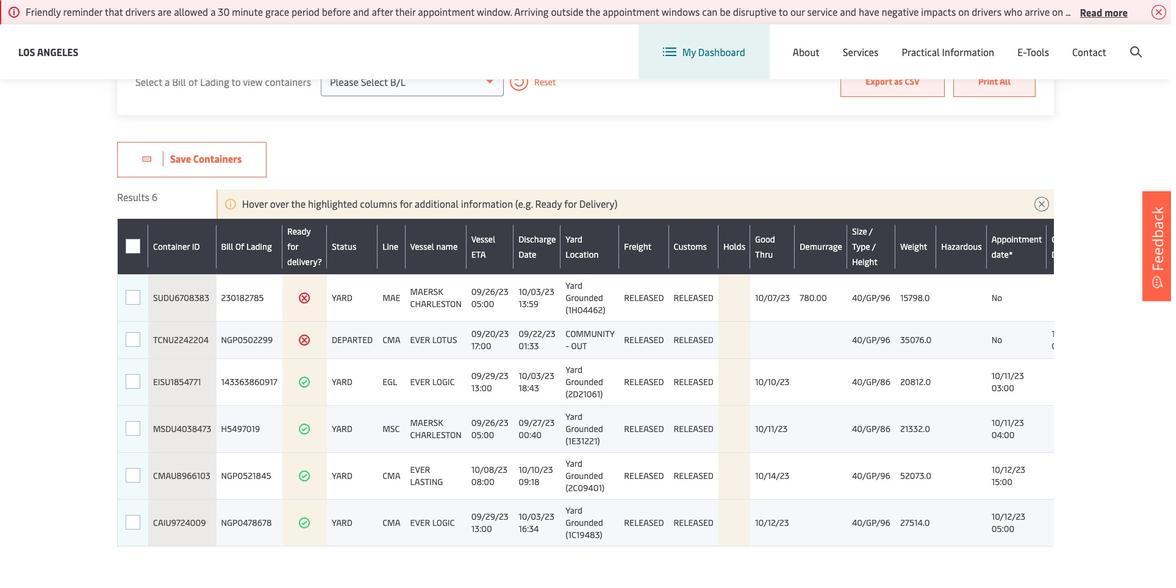 Task type: locate. For each thing, give the bounding box(es) containing it.
0 vertical spatial lading
[[200, 75, 229, 88]]

2 grounded from the top
[[566, 376, 603, 388]]

1 horizontal spatial for
[[400, 197, 412, 210]]

1 vertical spatial not ready image
[[299, 334, 311, 346]]

1 arrive from the left
[[1025, 5, 1050, 18]]

10/03/23 up 18:43
[[519, 370, 554, 382]]

not ready image for yard
[[299, 292, 311, 304]]

1 13:00 from the top
[[471, 382, 492, 394]]

maersk charleston
[[410, 286, 462, 310], [410, 417, 462, 441]]

for right the columns
[[400, 197, 412, 210]]

location down have
[[859, 35, 897, 49]]

grounded inside 'yard grounded (2c09401)'
[[566, 470, 603, 482]]

0 vertical spatial cma
[[383, 334, 400, 346]]

no down date*
[[992, 292, 1002, 304]]

grounded up (1c19483)
[[566, 517, 603, 529]]

10/11/23 for 04:00
[[992, 417, 1024, 429]]

yard down (1e31221)
[[566, 458, 582, 470]]

1 horizontal spatial vessel
[[471, 233, 495, 245]]

1 grounded from the top
[[566, 292, 603, 304]]

practical
[[902, 45, 940, 59]]

0 horizontal spatial lading
[[200, 75, 229, 88]]

0 vertical spatial not ready image
[[299, 292, 311, 304]]

09/29/23 down the 17:00 on the bottom of page
[[471, 370, 509, 382]]

/ right size
[[869, 226, 873, 237]]

0 horizontal spatial to
[[231, 75, 241, 88]]

for up delivery?
[[287, 241, 299, 253]]

0 vertical spatial 09/26/23
[[471, 286, 508, 298]]

yard grounded (2c09401)
[[566, 458, 604, 494]]

09/27/23 00:40
[[519, 417, 555, 441]]

vessel left name
[[410, 241, 434, 253]]

2 ready image from the top
[[299, 423, 311, 435]]

3 10/03/23 from the top
[[519, 511, 554, 523]]

drivers
[[1090, 5, 1120, 18]]

0 horizontal spatial that
[[105, 5, 123, 18]]

date*
[[992, 249, 1013, 260]]

1 vertical spatial maersk
[[410, 417, 443, 429]]

to
[[779, 5, 788, 18], [231, 75, 241, 88]]

the right show
[[624, 9, 638, 23]]

date down gate
[[1052, 249, 1070, 260]]

1 horizontal spatial on
[[1052, 5, 1063, 18]]

appointment right their at the top
[[418, 5, 475, 18]]

10/03/23 16:34
[[519, 511, 554, 535]]

09/26/23 left "09/27/23"
[[471, 417, 508, 429]]

yard for 230182785
[[332, 292, 353, 304]]

1 09/29/23 from the top
[[471, 370, 509, 382]]

time
[[677, 9, 697, 23]]

10/03/23 for 18:43
[[519, 370, 554, 382]]

40/gp/86 left 20812.0
[[852, 376, 890, 388]]

yard grounded (1h04462)
[[566, 280, 605, 316]]

1 vertical spatial 13:00
[[471, 523, 492, 535]]

4 40/gp/96 from the top
[[852, 517, 890, 529]]

1 vertical spatial logic
[[432, 517, 455, 529]]

yard for yard grounded (1h04462)
[[566, 280, 582, 292]]

0 vertical spatial 10/07/23
[[755, 292, 790, 304]]

grounded for (2d21061)
[[566, 376, 603, 388]]

2 not ready image from the top
[[299, 334, 311, 346]]

minute
[[232, 5, 263, 18]]

0 horizontal spatial for
[[287, 241, 299, 253]]

1 cma from the top
[[383, 334, 400, 346]]

yard inside yard location
[[566, 233, 582, 245]]

ever right egl
[[410, 376, 430, 388]]

ever logic down ever lotus
[[410, 376, 455, 388]]

10/10/23 for 10/10/23
[[755, 376, 790, 388]]

1 vertical spatial to
[[231, 75, 241, 88]]

bill
[[172, 75, 186, 88], [221, 241, 233, 253]]

09/29/23 13:00 down the 17:00 on the bottom of page
[[471, 370, 509, 394]]

2 yard from the top
[[332, 376, 353, 388]]

0 horizontal spatial ready
[[287, 226, 311, 237]]

5 yard from the top
[[566, 458, 582, 470]]

0 vertical spatial 05:00
[[471, 298, 494, 310]]

1 not ready image from the top
[[299, 292, 311, 304]]

05:00 up 10/08/23 at the left
[[471, 429, 494, 441]]

*3rd shift appointment dates in termpoint reflect the previous day. appointments listed below show the actual time and date customers should arrive.
[[181, 9, 847, 23]]

09/26/23 05:00
[[471, 286, 508, 310], [471, 417, 508, 441]]

21332.0
[[900, 423, 930, 435]]

0 vertical spatial 09/29/23 13:00
[[471, 370, 509, 394]]

1 horizontal spatial that
[[1122, 5, 1141, 18]]

10/12/23 for 05:00
[[992, 511, 1025, 523]]

arrive right the 'who' on the right
[[1025, 5, 1050, 18]]

10/10/23 09:18
[[519, 464, 553, 488]]

1 09/26/23 from the top
[[471, 286, 508, 298]]

a right select
[[165, 75, 170, 88]]

3 ready image from the top
[[299, 470, 311, 482]]

1 horizontal spatial location
[[859, 35, 897, 49]]

2 on from the left
[[1052, 5, 1063, 18]]

2 ever from the top
[[410, 376, 430, 388]]

all
[[1000, 76, 1011, 87]]

1 vertical spatial bill
[[221, 241, 233, 253]]

appointment right below
[[603, 5, 659, 18]]

yard for yard grounded (2c09401)
[[566, 458, 582, 470]]

13:00 down the 17:00 on the bottom of page
[[471, 382, 492, 394]]

logic for cma
[[432, 517, 455, 529]]

1 09/29/23 13:00 from the top
[[471, 370, 509, 394]]

for left delivery) on the top of page
[[564, 197, 577, 210]]

on left time.
[[1052, 5, 1063, 18]]

1 vertical spatial 10/07/23
[[1052, 328, 1087, 340]]

(1e31221)
[[566, 435, 600, 447]]

2 vertical spatial cma
[[383, 517, 400, 529]]

4 grounded from the top
[[566, 470, 603, 482]]

05:00 down "15:00"
[[992, 523, 1014, 535]]

1 vertical spatial 05:00
[[471, 429, 494, 441]]

13:00 for 18:43
[[471, 382, 492, 394]]

1 ready image from the top
[[299, 376, 311, 389]]

10/12/23
[[992, 464, 1025, 476], [992, 511, 1025, 523], [755, 517, 789, 529]]

date down discharge
[[519, 249, 536, 260]]

1 vertical spatial ready
[[287, 226, 311, 237]]

1 vertical spatial charleston
[[410, 429, 462, 441]]

1 vertical spatial 09/26/23 05:00
[[471, 417, 508, 441]]

0 vertical spatial to
[[779, 5, 788, 18]]

09/26/23 05:00 left 00:40
[[471, 417, 508, 441]]

16:34
[[519, 523, 539, 535]]

yard inside 'yard grounded (2c09401)'
[[566, 458, 582, 470]]

the right reflect
[[403, 9, 418, 23]]

yard for yard grounded (1e31221)
[[566, 411, 582, 423]]

0 vertical spatial 09/29/23
[[471, 370, 509, 382]]

egl
[[383, 376, 397, 388]]

1 40/gp/86 from the top
[[852, 376, 890, 388]]

0 vertical spatial location
[[859, 35, 897, 49]]

2 40/gp/86 from the top
[[852, 423, 890, 435]]

2 cma from the top
[[383, 470, 400, 482]]

0 vertical spatial maersk charleston
[[410, 286, 462, 310]]

that right drivers at top
[[1122, 5, 1141, 18]]

global menu
[[936, 36, 991, 49]]

1 horizontal spatial arrive
[[1143, 5, 1168, 18]]

0 vertical spatial 13:00
[[471, 382, 492, 394]]

2 10/03/23 from the top
[[519, 370, 554, 382]]

yard inside yard grounded (2d21061)
[[566, 364, 582, 376]]

0 vertical spatial logic
[[432, 376, 455, 388]]

10/03/23 up '16:34'
[[519, 511, 554, 523]]

None checkbox
[[125, 239, 140, 254], [125, 239, 140, 254], [125, 290, 140, 305], [125, 375, 140, 389], [126, 375, 140, 390], [126, 422, 140, 437], [125, 468, 140, 483], [126, 469, 140, 484], [125, 239, 140, 254], [125, 239, 140, 254], [125, 290, 140, 305], [125, 375, 140, 389], [126, 375, 140, 390], [126, 422, 140, 437], [125, 468, 140, 483], [126, 469, 140, 484]]

for inside ready for delivery?
[[287, 241, 299, 253]]

*3rd
[[181, 9, 201, 23]]

shift
[[203, 9, 223, 23]]

1 no from the top
[[992, 292, 1002, 304]]

1 vertical spatial 09/26/23
[[471, 417, 508, 429]]

day.
[[459, 9, 476, 23]]

and left the be on the top of page
[[699, 9, 715, 23]]

10/11/23 for 03:00
[[992, 370, 1024, 382]]

2 40/gp/96 from the top
[[852, 334, 890, 346]]

ready up delivery?
[[287, 226, 311, 237]]

that right reminder
[[105, 5, 123, 18]]

13:59
[[519, 298, 539, 310]]

location up yard grounded (1h04462)
[[566, 249, 599, 260]]

lading
[[200, 75, 229, 88], [246, 241, 272, 253]]

ready image for h5497019
[[299, 423, 311, 435]]

1 maersk charleston from the top
[[410, 286, 462, 310]]

drivers left the 'who' on the right
[[972, 5, 1002, 18]]

select a bill of lading to view containers
[[135, 75, 311, 88]]

maersk charleston up ever lotus
[[410, 286, 462, 310]]

lading right the of
[[200, 75, 229, 88]]

1 vertical spatial maersk charleston
[[410, 417, 462, 441]]

outside
[[551, 5, 584, 18]]

and left after at the left top of the page
[[353, 5, 369, 18]]

10/12/23 up "15:00"
[[992, 464, 1025, 476]]

-
[[566, 340, 569, 352]]

grounded for (2c09401)
[[566, 470, 603, 482]]

1 vertical spatial a
[[165, 75, 170, 88]]

name
[[436, 241, 458, 253]]

arriving
[[514, 5, 549, 18]]

10/07/23 for 10/07/23 00:55
[[1052, 328, 1087, 340]]

cmau8966103
[[153, 470, 210, 482]]

drivers left are
[[125, 5, 155, 18]]

2 yard from the top
[[566, 280, 582, 292]]

charleston for msc
[[410, 429, 462, 441]]

2 date from the left
[[1052, 249, 1070, 260]]

3 ever from the top
[[410, 464, 430, 476]]

1 horizontal spatial ready
[[535, 197, 562, 210]]

1 charleston from the top
[[410, 298, 462, 310]]

no up 10/11/23 03:00
[[992, 334, 1002, 346]]

and left have
[[840, 5, 856, 18]]

0 vertical spatial no
[[992, 292, 1002, 304]]

no for 15798.0
[[992, 292, 1002, 304]]

ever logic down lasting
[[410, 517, 455, 529]]

0 horizontal spatial vessel
[[410, 241, 434, 253]]

bill left of
[[221, 241, 233, 253]]

2 maersk charleston from the top
[[410, 417, 462, 441]]

1 vertical spatial 09/29/23 13:00
[[471, 511, 509, 535]]

0 horizontal spatial 10/07/23
[[755, 292, 790, 304]]

2 09/26/23 from the top
[[471, 417, 508, 429]]

location for yard
[[566, 249, 599, 260]]

reset
[[534, 76, 556, 88]]

1 vertical spatial 09/29/23
[[471, 511, 509, 523]]

maersk for mae
[[410, 286, 443, 298]]

no
[[992, 292, 1002, 304], [992, 334, 1002, 346]]

1 horizontal spatial drivers
[[972, 5, 1002, 18]]

1 vertical spatial 10/10/23
[[519, 464, 553, 476]]

over
[[270, 197, 289, 210]]

2 vertical spatial 05:00
[[992, 523, 1014, 535]]

10/07/23 left the 780.00
[[755, 292, 790, 304]]

maersk charleston right msc
[[410, 417, 462, 441]]

0 vertical spatial bill
[[172, 75, 186, 88]]

1 horizontal spatial 10/10/23
[[755, 376, 790, 388]]

3 cma from the top
[[383, 517, 400, 529]]

09/29/23 13:00 left '16:34'
[[471, 511, 509, 535]]

yard up "(1h04462)"
[[566, 280, 582, 292]]

grace
[[265, 5, 289, 18]]

1 on from the left
[[958, 5, 969, 18]]

yard inside yard grounded (1e31221)
[[566, 411, 582, 423]]

maersk right msc
[[410, 417, 443, 429]]

yard for 143363860917
[[332, 376, 353, 388]]

appointment right shift on the left of the page
[[226, 9, 282, 23]]

10/11/23 up 10/14/23
[[755, 423, 788, 435]]

09:18
[[519, 476, 540, 488]]

id
[[192, 241, 200, 253]]

appointment
[[992, 233, 1042, 245]]

1 vertical spatial cma
[[383, 470, 400, 482]]

09/29/23 13:00 for 16:34
[[471, 511, 509, 535]]

1 horizontal spatial a
[[211, 5, 216, 18]]

service
[[807, 5, 838, 18]]

0 horizontal spatial location
[[566, 249, 599, 260]]

0 vertical spatial /
[[1075, 36, 1079, 49]]

yard down out
[[566, 364, 582, 376]]

4 yard from the top
[[332, 470, 353, 482]]

1 horizontal spatial bill
[[221, 241, 233, 253]]

1 horizontal spatial to
[[779, 5, 788, 18]]

los
[[18, 45, 35, 58]]

lading right of
[[246, 241, 272, 253]]

3 grounded from the top
[[566, 423, 603, 435]]

grounded up (2c09401)
[[566, 470, 603, 482]]

yard inside "yard grounded (1c19483)"
[[566, 505, 582, 517]]

40/gp/96 down height
[[852, 292, 890, 304]]

/ right login
[[1075, 36, 1079, 49]]

/ for size
[[869, 226, 873, 237]]

None checkbox
[[126, 291, 140, 306], [125, 332, 140, 347], [126, 333, 140, 348], [125, 421, 140, 436], [125, 515, 140, 530], [126, 516, 140, 531], [126, 291, 140, 306], [125, 332, 140, 347], [126, 333, 140, 348], [125, 421, 140, 436], [125, 515, 140, 530], [126, 516, 140, 531]]

friendly reminder that drivers are allowed a 30 minute grace period before and after their appointment window. arriving outside the appointment windows can be disruptive to our service and have negative impacts on drivers who arrive on time. drivers that arrive o
[[26, 5, 1171, 18]]

vessel up eta
[[471, 233, 495, 245]]

1 horizontal spatial 10/07/23
[[1052, 328, 1087, 340]]

1 10/03/23 from the top
[[519, 286, 554, 298]]

0 vertical spatial maersk
[[410, 286, 443, 298]]

0 horizontal spatial a
[[165, 75, 170, 88]]

the right outside
[[586, 5, 600, 18]]

5 grounded from the top
[[566, 517, 603, 529]]

maersk for msc
[[410, 417, 443, 429]]

2 vertical spatial 10/03/23
[[519, 511, 554, 523]]

0 vertical spatial ready
[[535, 197, 562, 210]]

1 ever from the top
[[410, 334, 430, 346]]

5 yard from the top
[[332, 517, 353, 529]]

3 40/gp/96 from the top
[[852, 470, 890, 482]]

yard grounded (1e31221)
[[566, 411, 603, 447]]

not ready image down delivery?
[[299, 292, 311, 304]]

listed
[[543, 9, 567, 23]]

1 horizontal spatial lading
[[246, 241, 272, 253]]

0 horizontal spatial 10/10/23
[[519, 464, 553, 476]]

h5497019
[[221, 423, 260, 435]]

2 13:00 from the top
[[471, 523, 492, 535]]

10/12/23 05:00
[[992, 511, 1025, 535]]

for
[[400, 197, 412, 210], [564, 197, 577, 210], [287, 241, 299, 253]]

on
[[958, 5, 969, 18], [1052, 5, 1063, 18]]

10/14/23
[[755, 470, 789, 482]]

0 vertical spatial 40/gp/86
[[852, 376, 890, 388]]

0 horizontal spatial date
[[519, 249, 536, 260]]

information
[[461, 197, 513, 210]]

ever up lasting
[[410, 464, 430, 476]]

09/29/23
[[471, 370, 509, 382], [471, 511, 509, 523]]

thru
[[755, 249, 773, 260]]

05:00 up the 09/20/23
[[471, 298, 494, 310]]

2 09/26/23 05:00 from the top
[[471, 417, 508, 441]]

0 vertical spatial 09/26/23 05:00
[[471, 286, 508, 310]]

00:40
[[519, 429, 542, 441]]

no for 35076.0
[[992, 334, 1002, 346]]

4 ever from the top
[[410, 517, 430, 529]]

1 vertical spatial 10/03/23
[[519, 370, 554, 382]]

maersk right mae
[[410, 286, 443, 298]]

ever down lasting
[[410, 517, 430, 529]]

grounded up (1e31221)
[[566, 423, 603, 435]]

not ready image left departed at the left of the page
[[299, 334, 311, 346]]

arrive left o
[[1143, 5, 1168, 18]]

grounded up (2d21061)
[[566, 376, 603, 388]]

1 vertical spatial 40/gp/86
[[852, 423, 890, 435]]

cma for ever logic
[[383, 517, 400, 529]]

export
[[866, 76, 892, 87]]

13:00 down the 08:00
[[471, 523, 492, 535]]

40/gp/96 left 27514.0
[[852, 517, 890, 529]]

yard inside yard grounded (1h04462)
[[566, 280, 582, 292]]

40/gp/96 left 52073.0
[[852, 470, 890, 482]]

ready for delivery?
[[287, 226, 322, 268]]

1 date from the left
[[519, 249, 536, 260]]

1 horizontal spatial date
[[1052, 249, 1070, 260]]

/ right type
[[872, 241, 876, 253]]

ready image
[[299, 376, 311, 389], [299, 423, 311, 435], [299, 470, 311, 482], [299, 517, 311, 529]]

a
[[211, 5, 216, 18], [165, 75, 170, 88]]

1 horizontal spatial appointment
[[418, 5, 475, 18]]

ever left lotus
[[410, 334, 430, 346]]

the
[[586, 5, 600, 18], [403, 9, 418, 23], [624, 9, 638, 23], [291, 197, 306, 210]]

2 maersk from the top
[[410, 417, 443, 429]]

4 ready image from the top
[[299, 517, 311, 529]]

09/29/23 for 10/03/23 18:43
[[471, 370, 509, 382]]

01:33
[[519, 340, 539, 352]]

container id
[[153, 241, 200, 253]]

1 vertical spatial no
[[992, 334, 1002, 346]]

40/gp/86 left 21332.0
[[852, 423, 890, 435]]

date inside gate out date
[[1052, 249, 1070, 260]]

yard grounded (1c19483)
[[566, 505, 603, 541]]

ngp0478678
[[221, 517, 272, 529]]

logic down lasting
[[432, 517, 455, 529]]

ready
[[535, 197, 562, 210], [287, 226, 311, 237]]

15:00
[[992, 476, 1012, 488]]

before
[[322, 5, 351, 18]]

1 40/gp/96 from the top
[[852, 292, 890, 304]]

40/gp/96 for 52073.0
[[852, 470, 890, 482]]

0 horizontal spatial arrive
[[1025, 5, 1050, 18]]

yard down (2c09401)
[[566, 505, 582, 517]]

2 09/29/23 13:00 from the top
[[471, 511, 509, 535]]

10/12/23 down "15:00"
[[992, 511, 1025, 523]]

15798.0
[[900, 292, 930, 304]]

6 yard from the top
[[566, 505, 582, 517]]

ready right (e.g.
[[535, 197, 562, 210]]

0 vertical spatial 10/10/23
[[755, 376, 790, 388]]

10/03/23 for 13:59
[[519, 286, 554, 298]]

0 horizontal spatial appointment
[[226, 9, 282, 23]]

0 horizontal spatial on
[[958, 5, 969, 18]]

to left our
[[779, 5, 788, 18]]

charleston up ever lotus
[[410, 298, 462, 310]]

grounded up "(1h04462)"
[[566, 292, 603, 304]]

grounded for (1h04462)
[[566, 292, 603, 304]]

yard location
[[566, 233, 599, 260]]

container
[[153, 241, 190, 253]]

40/gp/86 for 20812.0
[[852, 376, 890, 388]]

2 09/29/23 from the top
[[471, 511, 509, 523]]

40/gp/96 left 35076.0 in the bottom right of the page
[[852, 334, 890, 346]]

52073.0
[[900, 470, 931, 482]]

09/26/23 05:00 for 13:59
[[471, 286, 508, 310]]

yard down (2d21061)
[[566, 411, 582, 423]]

grounded for (1c19483)
[[566, 517, 603, 529]]

1 vertical spatial location
[[566, 249, 599, 260]]

have
[[859, 5, 879, 18]]

10/03/23 up 13:59
[[519, 286, 554, 298]]

09/26/23 05:00 up the 09/20/23
[[471, 286, 508, 310]]

0 vertical spatial 10/03/23
[[519, 286, 554, 298]]

2 no from the top
[[992, 334, 1002, 346]]

1 logic from the top
[[432, 376, 455, 388]]

05:00
[[471, 298, 494, 310], [471, 429, 494, 441], [992, 523, 1014, 535]]

bill left the of
[[172, 75, 186, 88]]

feedback
[[1147, 206, 1167, 271]]

released
[[624, 292, 664, 304], [674, 292, 714, 304], [624, 334, 664, 346], [674, 334, 714, 346], [624, 376, 664, 388], [674, 376, 714, 388], [624, 423, 664, 435], [674, 423, 714, 435], [624, 470, 664, 482], [674, 470, 714, 482], [624, 517, 664, 529], [674, 517, 714, 529]]

customs
[[674, 241, 707, 253]]

global
[[936, 36, 964, 49]]

print all button
[[953, 66, 1036, 97]]

10/07/23 for 10/07/23
[[755, 292, 790, 304]]

termpoint
[[321, 9, 370, 23]]

2 ever logic from the top
[[410, 517, 455, 529]]

to left view
[[231, 75, 241, 88]]

1 vertical spatial /
[[869, 226, 873, 237]]

0 vertical spatial charleston
[[410, 298, 462, 310]]

2 horizontal spatial appointment
[[603, 5, 659, 18]]

0 horizontal spatial drivers
[[125, 5, 155, 18]]

yard right discharge
[[566, 233, 582, 245]]

1 ever logic from the top
[[410, 376, 455, 388]]

bill of lading
[[221, 241, 272, 253]]

10/11/23 up 04:00
[[992, 417, 1024, 429]]

1 yard from the top
[[566, 233, 582, 245]]

2 logic from the top
[[432, 517, 455, 529]]

10/08/23 08:00
[[471, 464, 507, 488]]

10/08/23
[[471, 464, 507, 476]]

0 vertical spatial ever logic
[[410, 376, 455, 388]]

3 yard from the top
[[566, 364, 582, 376]]

a left 30
[[211, 5, 216, 18]]

grounded inside yard grounded (1h04462)
[[566, 292, 603, 304]]

4 yard from the top
[[566, 411, 582, 423]]

out
[[571, 340, 587, 352]]

40/gp/96 for 15798.0
[[852, 292, 890, 304]]

logic down lotus
[[432, 376, 455, 388]]

10/11/23 up 03:00
[[992, 370, 1024, 382]]

ever for 01:33
[[410, 334, 430, 346]]

3 yard from the top
[[332, 423, 353, 435]]

2 charleston from the top
[[410, 429, 462, 441]]

1 that from the left
[[105, 5, 123, 18]]

1 09/26/23 05:00 from the top
[[471, 286, 508, 310]]

10/07/23 up 00:55
[[1052, 328, 1087, 340]]

on right impacts
[[958, 5, 969, 18]]

09/26/23 down eta
[[471, 286, 508, 298]]

09/20/23 17:00
[[471, 328, 509, 352]]

not ready image
[[299, 292, 311, 304], [299, 334, 311, 346]]

1 vertical spatial ever logic
[[410, 517, 455, 529]]

1 maersk from the top
[[410, 286, 443, 298]]

09/29/23 13:00 for 18:43
[[471, 370, 509, 394]]

09/29/23 down the 08:00
[[471, 511, 509, 523]]

2 drivers from the left
[[972, 5, 1002, 18]]

logic
[[432, 376, 455, 388], [432, 517, 455, 529]]

ever inside ever lasting
[[410, 464, 430, 476]]

1 yard from the top
[[332, 292, 353, 304]]

charleston up ever lasting
[[410, 429, 462, 441]]



Task type: describe. For each thing, give the bounding box(es) containing it.
780.00
[[800, 292, 827, 304]]

read more
[[1080, 5, 1128, 19]]

40/gp/96 for 27514.0
[[852, 517, 890, 529]]

05:00 for 13:59
[[471, 298, 494, 310]]

yard for yard grounded (2d21061)
[[566, 364, 582, 376]]

0 horizontal spatial and
[[353, 5, 369, 18]]

good thru
[[755, 233, 775, 260]]

type
[[852, 241, 870, 253]]

2 horizontal spatial for
[[564, 197, 577, 210]]

2 vertical spatial /
[[872, 241, 876, 253]]

impacts
[[921, 5, 956, 18]]

10/07/23 00:55
[[1052, 328, 1087, 352]]

hover over the highlighted columns for additional information (e.g. ready for delivery)
[[242, 197, 617, 210]]

09/27/23
[[519, 417, 555, 429]]

eisu1854771
[[153, 376, 201, 388]]

10/12/23 15:00
[[992, 464, 1025, 488]]

login / create account
[[1049, 36, 1148, 49]]

13:00 for 16:34
[[471, 523, 492, 535]]

10/03/23 13:59
[[519, 286, 554, 310]]

of
[[188, 75, 198, 88]]

are
[[158, 5, 172, 18]]

below
[[570, 9, 596, 23]]

yard for h5497019
[[332, 423, 353, 435]]

1 vertical spatial lading
[[246, 241, 272, 253]]

can
[[702, 5, 718, 18]]

ready image for ngp0521845
[[299, 470, 311, 482]]

gate
[[1052, 233, 1069, 245]]

export as csv
[[866, 76, 920, 87]]

print
[[978, 76, 998, 87]]

customers
[[740, 9, 786, 23]]

08:00
[[471, 476, 495, 488]]

menu
[[966, 36, 991, 49]]

of
[[235, 241, 244, 253]]

more
[[1105, 5, 1128, 19]]

ngp0502299
[[221, 334, 273, 346]]

reflect
[[372, 9, 401, 23]]

login
[[1049, 36, 1073, 49]]

friendly
[[26, 5, 61, 18]]

appointment date*
[[992, 233, 1042, 260]]

0 horizontal spatial bill
[[172, 75, 186, 88]]

ever logic for egl
[[410, 376, 455, 388]]

date inside discharge date
[[519, 249, 536, 260]]

ngp0521845
[[221, 470, 271, 482]]

(2d21061)
[[566, 389, 603, 400]]

cma for ever lasting
[[383, 470, 400, 482]]

yard for yard grounded (1c19483)
[[566, 505, 582, 517]]

2 arrive from the left
[[1143, 5, 1168, 18]]

vessel for eta
[[471, 233, 495, 245]]

read
[[1080, 5, 1102, 19]]

09/29/23 for 10/03/23 16:34
[[471, 511, 509, 523]]

hazardous
[[941, 241, 982, 253]]

contact button
[[1072, 24, 1106, 79]]

e-tools
[[1018, 45, 1049, 59]]

lotus
[[432, 334, 457, 346]]

results 6
[[117, 190, 158, 204]]

highlighted
[[308, 197, 358, 210]]

30
[[218, 5, 230, 18]]

switch
[[828, 35, 857, 49]]

09/26/23 for 09/27/23 00:40
[[471, 417, 508, 429]]

00:55
[[1052, 340, 1074, 352]]

practical information
[[902, 45, 994, 59]]

(2c09401)
[[566, 482, 604, 494]]

10/12/23 for 15:00
[[992, 464, 1025, 476]]

maersk charleston for msc
[[410, 417, 462, 441]]

ever for 18:43
[[410, 376, 430, 388]]

40/gp/86 for 21332.0
[[852, 423, 890, 435]]

should
[[788, 9, 818, 23]]

vessel for name
[[410, 241, 434, 253]]

read more button
[[1080, 4, 1128, 20]]

delivery)
[[579, 197, 617, 210]]

o
[[1170, 5, 1171, 18]]

cma for ever lotus
[[383, 334, 400, 346]]

1 horizontal spatial and
[[699, 9, 715, 23]]

los angeles
[[18, 45, 78, 58]]

yard for yard location
[[566, 233, 582, 245]]

1 drivers from the left
[[125, 5, 155, 18]]

not ready image for departed
[[299, 334, 311, 346]]

freight
[[624, 241, 652, 253]]

ever logic for cma
[[410, 517, 455, 529]]

charleston for mae
[[410, 298, 462, 310]]

size / type / height
[[852, 226, 878, 268]]

yard grounded (2d21061)
[[566, 364, 603, 400]]

logic for egl
[[432, 376, 455, 388]]

global menu button
[[909, 24, 1004, 61]]

community - out
[[566, 328, 614, 352]]

05:00 inside 10/12/23 05:00
[[992, 523, 1014, 535]]

hover
[[242, 197, 268, 210]]

location for switch
[[859, 35, 897, 49]]

delivery?
[[287, 256, 322, 268]]

09/26/23 05:00 for 00:40
[[471, 417, 508, 441]]

the right over at the top left
[[291, 197, 306, 210]]

10/11/23 03:00
[[992, 370, 1024, 394]]

27514.0
[[900, 517, 930, 529]]

2 that from the left
[[1122, 5, 1141, 18]]

ready inside ready for delivery?
[[287, 226, 311, 237]]

holds
[[723, 241, 745, 253]]

services button
[[843, 24, 879, 79]]

additional
[[415, 197, 459, 210]]

09/22/23
[[519, 328, 556, 340]]

msc
[[383, 423, 400, 435]]

yard for ngp0521845
[[332, 470, 353, 482]]

ever for 16:34
[[410, 517, 430, 529]]

information
[[942, 45, 994, 59]]

05:00 for 00:40
[[471, 429, 494, 441]]

10/11/23 04:00
[[992, 417, 1024, 441]]

time.
[[1065, 5, 1087, 18]]

ready image for ngp0478678
[[299, 517, 311, 529]]

ever for 09:18
[[410, 464, 430, 476]]

grounded for (1e31221)
[[566, 423, 603, 435]]

09/26/23 for 10/03/23 13:59
[[471, 286, 508, 298]]

arrive.
[[820, 9, 847, 23]]

their
[[395, 5, 416, 18]]

containers
[[193, 152, 242, 165]]

40/gp/96 for 35076.0
[[852, 334, 890, 346]]

10/10/23 for 10/10/23 09:18
[[519, 464, 553, 476]]

ready image for 143363860917
[[299, 376, 311, 389]]

create
[[1082, 36, 1110, 49]]

msdu4038473
[[153, 423, 211, 435]]

contact
[[1072, 45, 1106, 59]]

(e.g.
[[515, 197, 533, 210]]

09/20/23
[[471, 328, 509, 340]]

maersk charleston for mae
[[410, 286, 462, 310]]

/ for login
[[1075, 36, 1079, 49]]

230182785
[[221, 292, 264, 304]]

yard for ngp0478678
[[332, 517, 353, 529]]

out
[[1071, 233, 1085, 245]]

0 vertical spatial a
[[211, 5, 216, 18]]

reminder
[[63, 5, 103, 18]]

be
[[720, 5, 731, 18]]

close alert image
[[1152, 5, 1166, 20]]

2 horizontal spatial and
[[840, 5, 856, 18]]

my dashboard
[[682, 45, 745, 59]]

35076.0
[[900, 334, 932, 346]]

my
[[682, 45, 696, 59]]

10/03/23 for 16:34
[[519, 511, 554, 523]]

switch location button
[[808, 35, 897, 49]]

10/12/23 down 10/14/23
[[755, 517, 789, 529]]

weight
[[900, 241, 927, 253]]



Task type: vqa. For each thing, say whether or not it's contained in the screenshot.
(S.T.E.P.)
no



